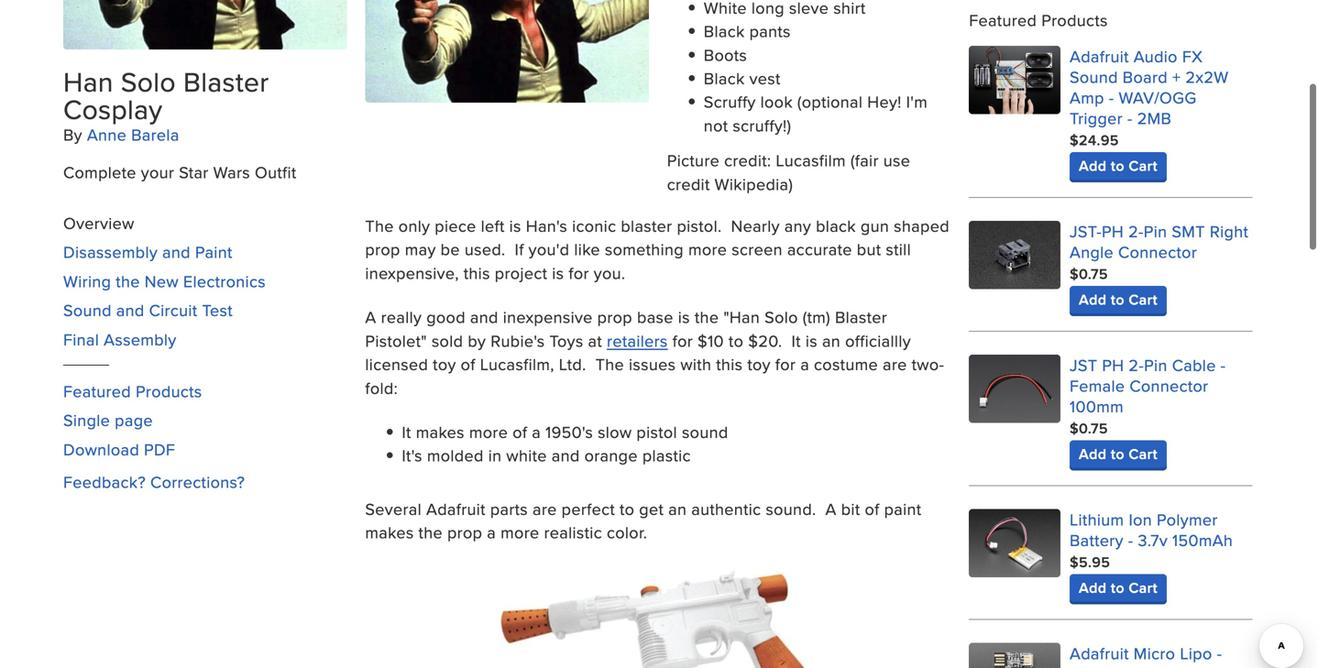 Task type: describe. For each thing, give the bounding box(es) containing it.
for $10 to $20.  it is an officiallly licensed toy of lucasfilm, ltd.  the issues with this toy for a costume are two- fold:
[[365, 329, 945, 400]]

by
[[468, 329, 486, 352]]

to inside "several adafruit parts are perfect to get an authentic sound.  a bit of paint makes the prop a more realistic color."
[[620, 497, 635, 521]]

pdf
[[144, 438, 175, 461]]

- inside "lithium ion polymer battery - 3.7v 150mah $5.95 add to cart"
[[1128, 528, 1134, 552]]

prop inside a really good and inexpensive prop base is the "han solo (tm) blaster pistolet" sold by rubie's toys at
[[598, 305, 633, 329]]

final
[[63, 328, 99, 351]]

color.
[[607, 521, 648, 544]]

- inside the jst ph 2-pin cable - female connector 100mm $0.75 add to cart
[[1221, 353, 1226, 377]]

100mm
[[1070, 395, 1124, 418]]

150mah
[[1173, 528, 1233, 552]]

of inside for $10 to $20.  it is an officiallly licensed toy of lucasfilm, ltd.  the issues with this toy for a costume are two- fold:
[[461, 353, 476, 376]]

+
[[1173, 65, 1181, 88]]

add inside "lithium ion polymer battery - 3.7v 150mah $5.95 add to cart"
[[1079, 577, 1107, 599]]

guide pages element
[[63, 202, 347, 360]]

look
[[761, 90, 793, 113]]

sound inside adafruit audio fx sound board + 2x2w amp - wav/ogg trigger - 2mb $24.95 add to cart
[[1070, 65, 1118, 88]]

disassembly
[[63, 240, 158, 264]]

with
[[681, 353, 712, 376]]

audio
[[1134, 44, 1178, 68]]

you.
[[594, 261, 626, 285]]

anne
[[87, 123, 127, 146]]

adafruit audio fx sound board + 2x2w amp - wav/ogg trigger - 2mb link
[[1070, 44, 1229, 130]]

it's
[[402, 444, 423, 467]]

1950's
[[546, 420, 593, 444]]

left
[[481, 214, 505, 237]]

featured products link
[[63, 380, 202, 403]]

inexpensive
[[503, 305, 593, 329]]

usb
[[1070, 662, 1103, 668]]

plastic
[[643, 444, 691, 467]]

feedback? corrections?
[[63, 470, 245, 494]]

2- for angle
[[1129, 219, 1144, 243]]

makes inside it makes more of a 1950's slow pistol sound it's molded in white and orange plastic
[[416, 420, 465, 444]]

and inside a really good and inexpensive prop base is the "han solo (tm) blaster pistolet" sold by rubie's toys at
[[470, 305, 499, 329]]

polymer
[[1157, 508, 1218, 531]]

may
[[405, 238, 436, 261]]

cart inside the jst ph 2-pin cable - female connector 100mm $0.75 add to cart
[[1129, 443, 1158, 465]]

blaster
[[621, 214, 672, 237]]

guide tagline element
[[63, 160, 347, 184]]

$24.95
[[1070, 129, 1119, 151]]

wav/ogg
[[1119, 86, 1197, 109]]

the inside a really good and inexpensive prop base is the "han solo (tm) blaster pistolet" sold by rubie's toys at
[[695, 305, 719, 329]]

is down you'd
[[552, 261, 564, 285]]

components_toy.jpg image
[[490, 563, 826, 668]]

$0.75 inside the jst ph 2-pin cable - female connector 100mm $0.75 add to cart
[[1070, 417, 1108, 439]]

hey!
[[868, 90, 902, 113]]

not
[[704, 114, 728, 137]]

retailers link
[[607, 329, 668, 352]]

products for featured products
[[1042, 8, 1108, 32]]

to inside the jst ph 2-pin cable - female connector 100mm $0.75 add to cart
[[1111, 443, 1125, 465]]

cable
[[1172, 353, 1216, 377]]

slow
[[598, 420, 632, 444]]

angle
[[1070, 240, 1114, 263]]

1 toy from the left
[[433, 353, 456, 376]]

the inside "several adafruit parts are perfect to get an authentic sound.  a bit of paint makes the prop a more realistic color."
[[419, 521, 443, 544]]

board
[[1123, 65, 1168, 88]]

scruffy!)
[[733, 114, 792, 137]]

wiring the new electronics link
[[63, 269, 266, 293]]

lithium ion polymer battery - 3.7v 150mah link
[[1070, 508, 1233, 552]]

and inside it makes more of a 1950's slow pistol sound it's molded in white and orange plastic
[[552, 444, 580, 467]]

download
[[63, 438, 139, 461]]

authentic
[[692, 497, 761, 521]]

an inside "several adafruit parts are perfect to get an authentic sound.  a bit of paint makes the prop a more realistic color."
[[669, 497, 687, 521]]

cart inside jst-ph 2-pin smt right angle connector $0.75 add to cart
[[1129, 289, 1158, 310]]

sound.
[[766, 497, 816, 521]]

female
[[1070, 374, 1125, 397]]

sound and circuit test link
[[63, 299, 233, 322]]

in
[[488, 444, 502, 467]]

pistol.
[[677, 214, 722, 237]]

but
[[857, 238, 881, 261]]

ion
[[1129, 508, 1153, 531]]

products for featured products single page download pdf
[[136, 380, 202, 403]]

han's
[[526, 214, 568, 237]]

used.
[[465, 238, 506, 261]]

1 horizontal spatial for
[[673, 329, 693, 352]]

outfit
[[255, 160, 297, 184]]

to inside jst-ph 2-pin smt right angle connector $0.75 add to cart
[[1111, 289, 1125, 310]]

pistol
[[637, 420, 678, 444]]

guide resources element
[[63, 370, 347, 470]]

2x2w
[[1186, 65, 1229, 88]]

you'd
[[529, 238, 570, 261]]

licensed
[[365, 353, 428, 376]]

micro
[[1134, 642, 1176, 665]]

page
[[115, 409, 153, 432]]

perfect
[[562, 497, 615, 521]]

good
[[427, 305, 466, 329]]

star
[[179, 160, 209, 184]]

download pdf link
[[63, 438, 175, 461]]

credit
[[667, 172, 710, 196]]

guide navigation element
[[63, 202, 347, 470]]

molded
[[427, 444, 484, 467]]

more inside it makes more of a 1950's slow pistol sound it's molded in white and orange plastic
[[469, 420, 508, 444]]

of inside "several adafruit parts are perfect to get an authentic sound.  a bit of paint makes the prop a more realistic color."
[[865, 497, 880, 521]]

- right amp
[[1109, 86, 1114, 109]]

add inside the jst ph 2-pin cable - female connector 100mm $0.75 add to cart
[[1079, 443, 1107, 465]]

to inside "lithium ion polymer battery - 3.7v 150mah $5.95 add to cart"
[[1111, 577, 1125, 599]]

any
[[785, 214, 812, 237]]

2- for female
[[1129, 353, 1144, 377]]

circuit
[[149, 299, 198, 322]]

lucasfilm,
[[480, 353, 555, 376]]

paint
[[195, 240, 233, 264]]

it
[[402, 420, 411, 444]]

lithium
[[1070, 508, 1124, 531]]

featured for featured products
[[969, 8, 1037, 32]]

paint
[[884, 497, 922, 521]]

screen
[[732, 238, 783, 261]]

for inside the only piece left is han's iconic blaster pistol.  nearly any black gun shaped prop may be used.  if you'd like something more screen accurate but still inexpensive, this project is for you.
[[569, 261, 589, 285]]

assembly
[[104, 328, 177, 351]]

is inside for $10 to $20.  it is an officiallly licensed toy of lucasfilm, ltd.  the issues with this toy for a costume are two- fold:
[[806, 329, 818, 352]]

lipo
[[1180, 642, 1213, 665]]

like
[[574, 238, 600, 261]]

(tm)
[[803, 305, 831, 329]]

to inside adafruit audio fx sound board + 2x2w amp - wav/ogg trigger - 2mb $24.95 add to cart
[[1111, 155, 1125, 176]]

jst
[[1070, 353, 1098, 377]]

angle shot of lithium ion polymer battery 3.7v 150mah with jst 2-ph connector image
[[969, 509, 1061, 578]]

featured products single page download pdf
[[63, 380, 202, 461]]

still
[[886, 238, 911, 261]]

white
[[506, 444, 547, 467]]

are inside for $10 to $20.  it is an officiallly licensed toy of lucasfilm, ltd.  the issues with this toy for a costume are two- fold:
[[883, 353, 907, 376]]

iconic
[[572, 214, 616, 237]]

solo inside the han solo blaster cosplay by anne barela
[[121, 62, 176, 101]]

base
[[637, 305, 674, 329]]

prop inside the only piece left is han's iconic blaster pistol.  nearly any black gun shaped prop may be used.  if you'd like something more screen accurate but still inexpensive, this project is for you.
[[365, 238, 400, 261]]

add to cart link for cart
[[1070, 286, 1167, 313]]

project
[[495, 261, 548, 285]]

2 black from the top
[[704, 66, 745, 90]]



Task type: locate. For each thing, give the bounding box(es) containing it.
1 horizontal spatial of
[[513, 420, 527, 444]]

and up 'assembly'
[[116, 299, 145, 322]]

add to cart link down 100mm
[[1070, 440, 1167, 468]]

of inside it makes more of a 1950's slow pistol sound it's molded in white and orange plastic
[[513, 420, 527, 444]]

i'm
[[906, 90, 928, 113]]

- right cable
[[1221, 353, 1226, 377]]

featured up a long blue rectangular audio fx sound board assembled onto two half-size breadboards. the board is wired up to a 3 x aa battery pack and two speakers. a white hand presses a row of small tactile buttons wired up to the audio board. image
[[969, 8, 1037, 32]]

a
[[801, 353, 810, 376], [532, 420, 541, 444], [487, 521, 496, 544]]

1 horizontal spatial sound
[[1070, 65, 1118, 88]]

1 vertical spatial black
[[704, 66, 745, 90]]

are
[[883, 353, 907, 376], [533, 497, 557, 521]]

more down parts
[[501, 521, 540, 544]]

adafruit left micro
[[1070, 642, 1129, 665]]

0 vertical spatial products
[[1042, 8, 1108, 32]]

a down parts
[[487, 521, 496, 544]]

costume
[[814, 353, 878, 376]]

overview link
[[63, 211, 135, 235]]

adafruit for adafruit audio fx sound board + 2x2w amp - wav/ogg trigger - 2mb $24.95 add to cart
[[1070, 44, 1129, 68]]

be
[[441, 238, 460, 261]]

1 vertical spatial prop
[[598, 305, 633, 329]]

adafruit up amp
[[1070, 44, 1129, 68]]

1 add to cart link from the top
[[1070, 152, 1167, 180]]

2 $0.75 from the top
[[1070, 417, 1108, 439]]

adafruit micro lipo - usb liion/lipol link
[[1070, 642, 1223, 668]]

2 toy from the left
[[748, 353, 771, 376]]

rubie's
[[491, 329, 545, 352]]

picture credit: lucasfilm (fair use credit wikipedia)
[[667, 149, 911, 196]]

are right parts
[[533, 497, 557, 521]]

jst-ph 2-pin smt right angle connector image
[[969, 221, 1061, 289]]

2 2- from the top
[[1129, 353, 1144, 377]]

prop down the
[[365, 238, 400, 261]]

a inside for $10 to $20.  it is an officiallly licensed toy of lucasfilm, ltd.  the issues with this toy for a costume are two- fold:
[[801, 353, 810, 376]]

add down $24.95
[[1079, 155, 1107, 176]]

realistic
[[544, 521, 602, 544]]

- left 3.7v
[[1128, 528, 1134, 552]]

1 vertical spatial of
[[513, 420, 527, 444]]

this down $10
[[716, 353, 743, 376]]

adafruit inside adafruit micro lipo - usb liion/lipol
[[1070, 642, 1129, 665]]

solo up to $20. at the right
[[765, 305, 798, 329]]

the up $10
[[695, 305, 719, 329]]

blaster inside a really good and inexpensive prop base is the "han solo (tm) blaster pistolet" sold by rubie's toys at
[[835, 305, 888, 329]]

ph left smt
[[1102, 219, 1124, 243]]

ph inside jst-ph 2-pin smt right angle connector $0.75 add to cart
[[1102, 219, 1124, 243]]

add to cart link
[[1070, 152, 1167, 180], [1070, 286, 1167, 313], [1070, 440, 1167, 468], [1070, 574, 1167, 602]]

featured up single
[[63, 380, 131, 403]]

2 vertical spatial prop
[[447, 521, 483, 544]]

sold
[[432, 329, 463, 352]]

black up boots
[[704, 19, 745, 43]]

pin left smt
[[1144, 219, 1168, 243]]

more down the pistol.
[[689, 238, 727, 261]]

0 vertical spatial blaster
[[183, 62, 269, 101]]

a
[[365, 305, 376, 329]]

3.7v
[[1138, 528, 1168, 552]]

a for are
[[487, 521, 496, 544]]

overview
[[63, 211, 135, 235]]

1 horizontal spatial makes
[[416, 420, 465, 444]]

featured inside featured products single page download pdf
[[63, 380, 131, 403]]

bit
[[841, 497, 860, 521]]

ph for angle
[[1102, 219, 1124, 243]]

2- inside the jst ph 2-pin cable - female connector 100mm $0.75 add to cart
[[1129, 353, 1144, 377]]

0 vertical spatial the
[[116, 269, 140, 293]]

ph for female
[[1102, 353, 1124, 377]]

prop inside "several adafruit parts are perfect to get an authentic sound.  a bit of paint makes the prop a more realistic color."
[[447, 521, 483, 544]]

products inside featured products single page download pdf
[[136, 380, 202, 403]]

makes up molded
[[416, 420, 465, 444]]

adafruit
[[1070, 44, 1129, 68], [426, 497, 486, 521], [1070, 642, 1129, 665]]

featured for featured products single page download pdf
[[63, 380, 131, 403]]

is right base
[[678, 305, 690, 329]]

2 horizontal spatial for
[[775, 353, 796, 376]]

ph inside the jst ph 2-pin cable - female connector 100mm $0.75 add to cart
[[1102, 353, 1124, 377]]

retailers
[[607, 329, 668, 352]]

pin for cable
[[1144, 353, 1168, 377]]

and up wiring the new electronics link
[[162, 240, 191, 264]]

use
[[884, 149, 911, 172]]

sound down wiring
[[63, 299, 112, 322]]

0 vertical spatial solo
[[121, 62, 176, 101]]

new
[[145, 269, 179, 293]]

connector for smt
[[1119, 240, 1198, 263]]

more inside the only piece left is han's iconic blaster pistol.  nearly any black gun shaped prop may be used.  if you'd like something more screen accurate but still inexpensive, this project is for you.
[[689, 238, 727, 261]]

0 vertical spatial adafruit
[[1070, 44, 1129, 68]]

by
[[63, 123, 82, 146]]

prop
[[365, 238, 400, 261], [598, 305, 633, 329], [447, 521, 483, 544]]

featured products for guide region
[[969, 8, 1253, 668]]

to down $24.95
[[1111, 155, 1125, 176]]

0 horizontal spatial featured
[[63, 380, 131, 403]]

single
[[63, 409, 110, 432]]

add to cart link for -
[[1070, 152, 1167, 180]]

2- inside jst-ph 2-pin smt right angle connector $0.75 add to cart
[[1129, 219, 1144, 243]]

0 horizontal spatial sound
[[63, 299, 112, 322]]

2 vertical spatial of
[[865, 497, 880, 521]]

0 vertical spatial connector
[[1119, 240, 1198, 263]]

of down the by on the left of the page
[[461, 353, 476, 376]]

the inside the overview disassembly and paint wiring the new electronics sound and circuit test final assembly
[[116, 269, 140, 293]]

cart down 3.7v
[[1129, 577, 1158, 599]]

0 vertical spatial pin
[[1144, 219, 1168, 243]]

pin inside jst-ph 2-pin smt right angle connector $0.75 add to cart
[[1144, 219, 1168, 243]]

ph right jst on the right bottom of the page
[[1102, 353, 1124, 377]]

sound
[[1070, 65, 1118, 88], [63, 299, 112, 322]]

more inside "several adafruit parts are perfect to get an authentic sound.  a bit of paint makes the prop a more realistic color."
[[501, 521, 540, 544]]

1 vertical spatial featured
[[63, 380, 131, 403]]

complete your star wars outfit
[[63, 160, 297, 184]]

this inside the only piece left is han's iconic blaster pistol.  nearly any black gun shaped prop may be used.  if you'd like something more screen accurate but still inexpensive, this project is for you.
[[464, 261, 490, 285]]

2 horizontal spatial of
[[865, 497, 880, 521]]

1 horizontal spatial the
[[419, 521, 443, 544]]

products up amp
[[1042, 8, 1108, 32]]

0 vertical spatial are
[[883, 353, 907, 376]]

a left 'costume'
[[801, 353, 810, 376]]

1 horizontal spatial a
[[532, 420, 541, 444]]

products inside region
[[1042, 8, 1108, 32]]

wiring
[[63, 269, 111, 293]]

1 vertical spatial adafruit
[[426, 497, 486, 521]]

add to cart link down angle at the right
[[1070, 286, 1167, 313]]

a inside it makes more of a 1950's slow pistol sound it's molded in white and orange plastic
[[532, 420, 541, 444]]

add to cart link down $24.95
[[1070, 152, 1167, 180]]

$0.75 down jst- at the top right of page
[[1070, 263, 1108, 285]]

toy down to $20. at the right
[[748, 353, 771, 376]]

an
[[822, 329, 841, 352], [669, 497, 687, 521]]

toys
[[550, 329, 584, 352]]

1 black from the top
[[704, 19, 745, 43]]

1 vertical spatial a
[[532, 420, 541, 444]]

adafruit for adafruit micro lipo - usb liion/lipol
[[1070, 642, 1129, 665]]

0 horizontal spatial a
[[487, 521, 496, 544]]

cart down 2mb
[[1129, 155, 1158, 176]]

fx
[[1183, 44, 1203, 68]]

sound up trigger at the top
[[1070, 65, 1118, 88]]

of up white
[[513, 420, 527, 444]]

only
[[399, 214, 430, 237]]

2 horizontal spatial the
[[695, 305, 719, 329]]

2- right angle at the right
[[1129, 219, 1144, 243]]

1 vertical spatial ph
[[1102, 353, 1124, 377]]

2 vertical spatial a
[[487, 521, 496, 544]]

2 horizontal spatial prop
[[598, 305, 633, 329]]

prop down molded
[[447, 521, 483, 544]]

an inside for $10 to $20.  it is an officiallly licensed toy of lucasfilm, ltd.  the issues with this toy for a costume are two- fold:
[[822, 329, 841, 352]]

0 vertical spatial ph
[[1102, 219, 1124, 243]]

$0.75 down female
[[1070, 417, 1108, 439]]

adafruit left parts
[[426, 497, 486, 521]]

1 vertical spatial this
[[716, 353, 743, 376]]

this inside for $10 to $20.  it is an officiallly licensed toy of lucasfilm, ltd.  the issues with this toy for a costume are two- fold:
[[716, 353, 743, 376]]

toy down "sold"
[[433, 353, 456, 376]]

makes
[[416, 420, 465, 444], [365, 521, 414, 544]]

to down 100mm
[[1111, 443, 1125, 465]]

1 vertical spatial sound
[[63, 299, 112, 322]]

jst-
[[1070, 219, 1102, 243]]

a for is
[[801, 353, 810, 376]]

add inside jst-ph 2-pin smt right angle connector $0.75 add to cart
[[1079, 289, 1107, 310]]

is right left
[[509, 214, 521, 237]]

2- right female
[[1129, 353, 1144, 377]]

the left new
[[116, 269, 140, 293]]

1 horizontal spatial this
[[716, 353, 743, 376]]

the down several
[[419, 521, 443, 544]]

amp
[[1070, 86, 1105, 109]]

add to cart link down $5.95 on the right of page
[[1070, 574, 1167, 602]]

1 vertical spatial products
[[136, 380, 202, 403]]

sound inside the overview disassembly and paint wiring the new electronics sound and circuit test final assembly
[[63, 299, 112, 322]]

1 vertical spatial connector
[[1130, 374, 1209, 397]]

add down 100mm
[[1079, 443, 1107, 465]]

ph
[[1102, 219, 1124, 243], [1102, 353, 1124, 377]]

1 horizontal spatial prop
[[447, 521, 483, 544]]

to down angle at the right
[[1111, 289, 1125, 310]]

jst-ph 2-pin smt right angle connector $0.75 add to cart
[[1070, 219, 1249, 310]]

1 horizontal spatial are
[[883, 353, 907, 376]]

2 vertical spatial adafruit
[[1070, 642, 1129, 665]]

barela
[[131, 123, 179, 146]]

parts
[[490, 497, 528, 521]]

complete
[[63, 160, 136, 184]]

pin inside the jst ph 2-pin cable - female connector 100mm $0.75 add to cart
[[1144, 353, 1168, 377]]

1 vertical spatial blaster
[[835, 305, 888, 329]]

more up in
[[469, 420, 508, 444]]

feedback?
[[63, 470, 146, 494]]

4 cart from the top
[[1129, 577, 1158, 599]]

prop up at
[[598, 305, 633, 329]]

0 vertical spatial a
[[801, 353, 810, 376]]

two-
[[912, 353, 945, 376]]

1 vertical spatial more
[[469, 420, 508, 444]]

picture
[[667, 149, 720, 172]]

to $20.
[[729, 329, 783, 352]]

add down angle at the right
[[1079, 289, 1107, 310]]

1 $0.75 from the top
[[1070, 263, 1108, 285]]

to down 'battery'
[[1111, 577, 1125, 599]]

$10
[[698, 329, 724, 352]]

an up 'costume'
[[822, 329, 841, 352]]

1 horizontal spatial blaster
[[835, 305, 888, 329]]

makes down several
[[365, 521, 414, 544]]

0 vertical spatial sound
[[1070, 65, 1118, 88]]

1 vertical spatial the
[[695, 305, 719, 329]]

"han
[[724, 305, 760, 329]]

adafruit inside "several adafruit parts are perfect to get an authentic sound.  a bit of paint makes the prop a more realistic color."
[[426, 497, 486, 521]]

is inside a really good and inexpensive prop base is the "han solo (tm) blaster pistolet" sold by rubie's toys at
[[678, 305, 690, 329]]

solo inside a really good and inexpensive prop base is the "han solo (tm) blaster pistolet" sold by rubie's toys at
[[765, 305, 798, 329]]

$0.75 inside jst-ph 2-pin smt right angle connector $0.75 add to cart
[[1070, 263, 1108, 285]]

pin left cable
[[1144, 353, 1168, 377]]

0 vertical spatial black
[[704, 19, 745, 43]]

0 horizontal spatial blaster
[[183, 62, 269, 101]]

cart up ion
[[1129, 443, 1158, 465]]

1 add from the top
[[1079, 155, 1107, 176]]

2 add to cart link from the top
[[1070, 286, 1167, 313]]

2 add from the top
[[1079, 289, 1107, 310]]

connector for cable
[[1130, 374, 1209, 397]]

of right bit
[[865, 497, 880, 521]]

0 vertical spatial makes
[[416, 420, 465, 444]]

- right lipo
[[1217, 642, 1223, 665]]

0 horizontal spatial for
[[569, 261, 589, 285]]

cart inside "lithium ion polymer battery - 3.7v 150mah $5.95 add to cart"
[[1129, 577, 1158, 599]]

4 add from the top
[[1079, 577, 1107, 599]]

are inside "several adafruit parts are perfect to get an authentic sound.  a bit of paint makes the prop a more realistic color."
[[533, 497, 557, 521]]

add to cart link for to
[[1070, 440, 1167, 468]]

1 horizontal spatial an
[[822, 329, 841, 352]]

2 horizontal spatial a
[[801, 353, 810, 376]]

2 cart from the top
[[1129, 289, 1158, 310]]

0 vertical spatial more
[[689, 238, 727, 261]]

jst ph 2-pin cable - female connector 100mm $0.75 add to cart
[[1070, 353, 1226, 465]]

and up the by on the left of the page
[[470, 305, 499, 329]]

adafruit micro lipo - usb liion/lipol
[[1070, 642, 1223, 668]]

0 vertical spatial $0.75
[[1070, 263, 1108, 285]]

pin for smt
[[1144, 219, 1168, 243]]

- inside adafruit micro lipo - usb liion/lipol
[[1217, 642, 1223, 665]]

3 add to cart link from the top
[[1070, 440, 1167, 468]]

3 add from the top
[[1079, 443, 1107, 465]]

cosplay
[[63, 89, 163, 129]]

0 horizontal spatial this
[[464, 261, 490, 285]]

0 vertical spatial featured
[[969, 8, 1037, 32]]

0 vertical spatial 2-
[[1129, 219, 1144, 243]]

0 vertical spatial prop
[[365, 238, 400, 261]]

1 vertical spatial an
[[669, 497, 687, 521]]

solo
[[121, 62, 176, 101], [765, 305, 798, 329]]

and
[[162, 240, 191, 264], [116, 299, 145, 322], [470, 305, 499, 329], [552, 444, 580, 467]]

2 vertical spatial more
[[501, 521, 540, 544]]

1 vertical spatial pin
[[1144, 353, 1168, 377]]

and down the 1950's
[[552, 444, 580, 467]]

a up white
[[532, 420, 541, 444]]

for down like
[[569, 261, 589, 285]]

1 vertical spatial makes
[[365, 521, 414, 544]]

0 horizontal spatial toy
[[433, 353, 456, 376]]

1 vertical spatial 2-
[[1129, 353, 1144, 377]]

0 horizontal spatial the
[[116, 269, 140, 293]]

blaster
[[183, 62, 269, 101], [835, 305, 888, 329]]

is down (tm)
[[806, 329, 818, 352]]

something
[[605, 238, 684, 261]]

blaster up officiallly
[[835, 305, 888, 329]]

1 horizontal spatial featured
[[969, 8, 1037, 32]]

black down boots
[[704, 66, 745, 90]]

0 vertical spatial this
[[464, 261, 490, 285]]

sound
[[682, 420, 729, 444]]

jst-ph 2-pin smt right angle connector link
[[1070, 219, 1249, 263]]

1 horizontal spatial toy
[[748, 353, 771, 376]]

0 horizontal spatial of
[[461, 353, 476, 376]]

0 horizontal spatial solo
[[121, 62, 176, 101]]

jst ph 2-pin cable - female connector 100mm link
[[1070, 353, 1226, 418]]

add inside adafruit audio fx sound board + 2x2w amp - wav/ogg trigger - 2mb $24.95 add to cart
[[1079, 155, 1107, 176]]

1 cart from the top
[[1129, 155, 1158, 176]]

0 horizontal spatial prop
[[365, 238, 400, 261]]

lithium ion polymer battery - 3.7v 150mah $5.95 add to cart
[[1070, 508, 1233, 599]]

single page link
[[63, 409, 153, 432]]

are down officiallly
[[883, 353, 907, 376]]

solo up barela
[[121, 62, 176, 101]]

a inside "several adafruit parts are perfect to get an authentic sound.  a bit of paint makes the prop a more realistic color."
[[487, 521, 496, 544]]

makes inside "several adafruit parts are perfect to get an authentic sound.  a bit of paint makes the prop a more realistic color."
[[365, 521, 414, 544]]

1 horizontal spatial solo
[[765, 305, 798, 329]]

connector inside the jst ph 2-pin cable - female connector 100mm $0.75 add to cart
[[1130, 374, 1209, 397]]

0 vertical spatial an
[[822, 329, 841, 352]]

credit:
[[724, 149, 771, 172]]

adafruit inside adafruit audio fx sound board + 2x2w amp - wav/ogg trigger - 2mb $24.95 add to cart
[[1070, 44, 1129, 68]]

an right get
[[669, 497, 687, 521]]

anne barela link
[[87, 123, 179, 146]]

the
[[365, 214, 394, 237]]

is
[[509, 214, 521, 237], [552, 261, 564, 285], [678, 305, 690, 329], [806, 329, 818, 352]]

accurate
[[787, 238, 852, 261]]

products up the page
[[136, 380, 202, 403]]

1 vertical spatial are
[[533, 497, 557, 521]]

blaster up wars
[[183, 62, 269, 101]]

1 vertical spatial $0.75
[[1070, 417, 1108, 439]]

1 vertical spatial solo
[[765, 305, 798, 329]]

blaster inside the han solo blaster cosplay by anne barela
[[183, 62, 269, 101]]

cart down jst-ph 2-pin smt right angle connector link on the right top of the page
[[1129, 289, 1158, 310]]

a long blue rectangular audio fx sound board assembled onto two half-size breadboards. the board is wired up to a 3 x aa battery pack and two speakers. a white hand presses a row of small tactile buttons wired up to the audio board. image
[[969, 46, 1061, 114]]

add
[[1079, 155, 1107, 176], [1079, 289, 1107, 310], [1079, 443, 1107, 465], [1079, 577, 1107, 599]]

0 horizontal spatial are
[[533, 497, 557, 521]]

guide information element
[[63, 0, 347, 184]]

4 add to cart link from the top
[[1070, 574, 1167, 602]]

top view shot of a red and black jst ph 2-pin cable to female connector - 100mm. image
[[969, 355, 1061, 423]]

right
[[1210, 219, 1249, 243]]

to up color.
[[620, 497, 635, 521]]

for down to $20. at the right
[[775, 353, 796, 376]]

overview disassembly and paint wiring the new electronics sound and circuit test final assembly
[[63, 211, 266, 351]]

connector right angle at the right
[[1119, 240, 1198, 263]]

0 vertical spatial of
[[461, 353, 476, 376]]

several
[[365, 497, 422, 521]]

smt
[[1172, 219, 1206, 243]]

- left 2mb
[[1128, 106, 1133, 130]]

featured inside region
[[969, 8, 1037, 32]]

3 cart from the top
[[1129, 443, 1158, 465]]

1 2- from the top
[[1129, 219, 1144, 243]]

0 horizontal spatial products
[[136, 380, 202, 403]]

at
[[588, 329, 602, 352]]

0 horizontal spatial makes
[[365, 521, 414, 544]]

1 horizontal spatial products
[[1042, 8, 1108, 32]]

this down 'used.'
[[464, 261, 490, 285]]

wars
[[213, 160, 250, 184]]

cart inside adafruit audio fx sound board + 2x2w amp - wav/ogg trigger - 2mb $24.95 add to cart
[[1129, 155, 1158, 176]]

for up "with"
[[673, 329, 693, 352]]

connector inside jst-ph 2-pin smt right angle connector $0.75 add to cart
[[1119, 240, 1198, 263]]

0 horizontal spatial an
[[669, 497, 687, 521]]

connector right female
[[1130, 374, 1209, 397]]

2 vertical spatial the
[[419, 521, 443, 544]]

add down $5.95 on the right of page
[[1079, 577, 1107, 599]]

feedback? corrections? link
[[63, 470, 245, 494]]

vest
[[750, 66, 781, 90]]



Task type: vqa. For each thing, say whether or not it's contained in the screenshot.
second THE $0.75 from the top of the Featured products for Guide region
yes



